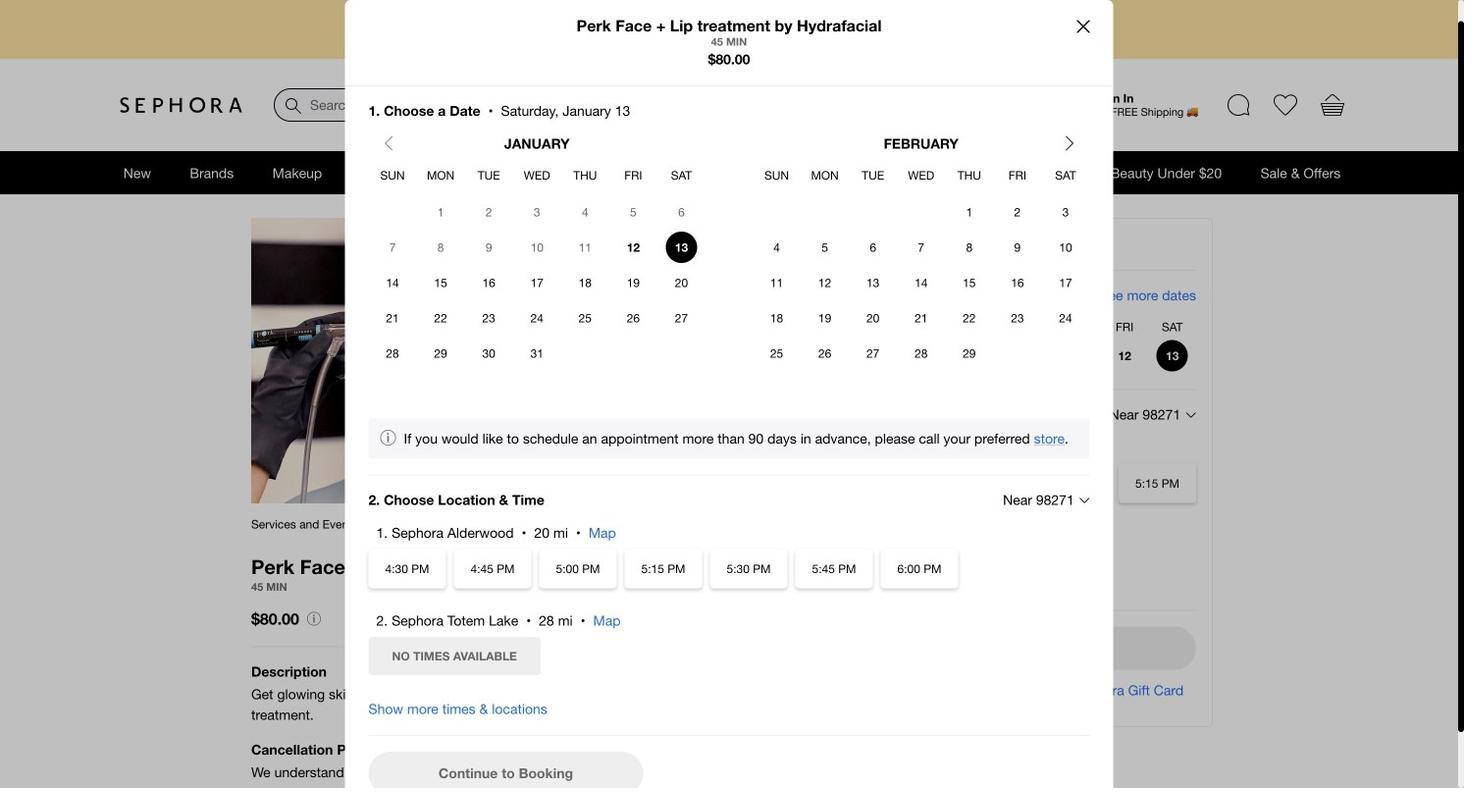 Task type: describe. For each thing, give the bounding box(es) containing it.
wed jan 03 2024 cell
[[521, 196, 553, 227]]

fri jan 12 2024 cell
[[1101, 338, 1149, 373]]

tue jan 09 2024 cell
[[473, 231, 505, 263]]

1 horizontal spatial sat jan 13 2024 cell
[[1149, 338, 1196, 373]]

fri jan 05 2024 cell
[[618, 196, 649, 227]]

friday column header for saturday column header associated with thursday column header associated with the right "sunday" "column header"
[[1101, 319, 1149, 334]]

wed jan 10 2024 cell
[[521, 231, 553, 263]]

next image
[[1065, 135, 1074, 151]]

tuesday column header for left "sunday" "column header" monday column header
[[465, 168, 513, 182]]

thursday column header for middle "sunday" "column header"
[[945, 168, 994, 182]]

mon jan 01 2024 cell
[[425, 196, 456, 227]]

0 vertical spatial sat jan 13 2024 cell
[[658, 229, 706, 265]]

mon jan 08 2024 cell
[[425, 231, 456, 263]]

monday column header for left "sunday" "column header"
[[417, 168, 465, 182]]

sephora homepage image
[[120, 97, 242, 113]]

saturday column header for thursday column header associated with the right "sunday" "column header"
[[1149, 319, 1196, 334]]

tue jan 02 2024 cell
[[473, 196, 505, 227]]

tuesday column header for monday column header related to the right "sunday" "column header"
[[958, 319, 1006, 334]]

no times available for sephora totem lake list box
[[353, 633, 1106, 679]]

saturday column header for left "sunday" "column header" thursday column header
[[658, 168, 706, 182]]

2 horizontal spatial sunday column header
[[863, 319, 910, 334]]

continue shopping image
[[1077, 20, 1090, 33]]

1 horizontal spatial sunday column header
[[753, 168, 801, 182]]

friday column header for saturday column header corresponding to left "sunday" "column header" thursday column header
[[609, 168, 658, 182]]

wednesday column header for the tuesday column header corresponding to monday column header corresponding to middle "sunday" "column header"
[[897, 168, 945, 182]]



Task type: vqa. For each thing, say whether or not it's contained in the screenshot.
right heading
yes



Task type: locate. For each thing, give the bounding box(es) containing it.
wednesday column header for the tuesday column header for left "sunday" "column header" monday column header
[[513, 168, 561, 182]]

previous image
[[384, 135, 393, 151]]

1 horizontal spatial wednesday column header
[[897, 168, 945, 182]]

1 vertical spatial sat jan 13 2024 cell
[[1149, 338, 1196, 373]]

row group
[[369, 194, 706, 371], [753, 194, 1090, 371]]

1 horizontal spatial row group
[[753, 194, 1090, 371]]

saturday column header down the next icon
[[1042, 168, 1090, 182]]

saturday column header
[[658, 168, 706, 182], [1042, 168, 1090, 182], [1149, 319, 1196, 334]]

sat jan 06 2024 cell
[[666, 196, 697, 227]]

perk face + lip treatment by hydrafacial image
[[251, 218, 822, 503]]

wednesday column header
[[513, 168, 561, 182], [897, 168, 945, 182], [1006, 319, 1053, 334]]

0 horizontal spatial row group
[[369, 194, 706, 371]]

heading
[[369, 120, 706, 167], [753, 120, 1090, 167]]

2 horizontal spatial wednesday column header
[[1006, 319, 1053, 334]]

thursday column header
[[561, 168, 609, 182], [945, 168, 994, 182], [1053, 319, 1101, 334]]

2 heading from the left
[[753, 120, 1090, 167]]

0 horizontal spatial sunday column header
[[369, 168, 417, 182]]

0 horizontal spatial friday column header
[[609, 168, 658, 182]]

sun jan 07 2024 cell
[[377, 231, 408, 263]]

2 horizontal spatial tuesday column header
[[958, 319, 1006, 334]]

0 horizontal spatial wednesday column header
[[513, 168, 561, 182]]

1 row group from the left
[[369, 194, 706, 371]]

thursday column header for left "sunday" "column header"
[[561, 168, 609, 182]]

row
[[369, 168, 706, 182], [753, 168, 1090, 182], [369, 194, 706, 229], [753, 194, 1090, 229], [369, 229, 706, 265], [753, 229, 1090, 265], [369, 265, 706, 300], [753, 265, 1090, 300], [369, 300, 706, 335], [753, 300, 1090, 335], [863, 319, 1196, 334], [369, 335, 706, 371], [753, 335, 1090, 371], [863, 338, 1196, 373]]

friday column header
[[609, 168, 658, 182], [994, 168, 1042, 182], [1101, 319, 1149, 334]]

dialog
[[345, 0, 1113, 788]]

heading for wednesday column header associated with the tuesday column header corresponding to monday column header corresponding to middle "sunday" "column header"
[[753, 120, 1090, 167]]

2 horizontal spatial monday column header
[[910, 319, 958, 334]]

wednesday column header for monday column header related to the right "sunday" "column header" the tuesday column header
[[1006, 319, 1053, 334]]

1 horizontal spatial saturday column header
[[1042, 168, 1090, 182]]

thu jan 11 2024 cell
[[570, 231, 601, 263]]

0 horizontal spatial heading
[[369, 120, 706, 167]]

monday column header
[[417, 168, 465, 182], [801, 168, 849, 182], [910, 319, 958, 334]]

friday column header for saturday column header related to middle "sunday" "column header" thursday column header
[[994, 168, 1042, 182]]

0 horizontal spatial tuesday column header
[[465, 168, 513, 182]]

0 horizontal spatial sat jan 13 2024 cell
[[658, 229, 706, 265]]

1 horizontal spatial heading
[[753, 120, 1090, 167]]

None search field
[[274, 88, 670, 122]]

monday column header for middle "sunday" "column header"
[[801, 168, 849, 182]]

1 horizontal spatial monday column header
[[801, 168, 849, 182]]

sunday column header
[[369, 168, 417, 182], [753, 168, 801, 182], [863, 319, 910, 334]]

2 horizontal spatial saturday column header
[[1149, 319, 1196, 334]]

1 horizontal spatial thursday column header
[[945, 168, 994, 182]]

0 horizontal spatial saturday column header
[[658, 168, 706, 182]]

thursday column header for the right "sunday" "column header"
[[1053, 319, 1101, 334]]

saturday column header for middle "sunday" "column header" thursday column header
[[1042, 168, 1090, 182]]

0 horizontal spatial monday column header
[[417, 168, 465, 182]]

saturday column header up fri jan 12 2024 cell
[[1149, 319, 1196, 334]]

2 horizontal spatial friday column header
[[1101, 319, 1149, 334]]

tuesday column header
[[465, 168, 513, 182], [849, 168, 897, 182], [958, 319, 1006, 334]]

2 horizontal spatial thursday column header
[[1053, 319, 1101, 334]]

thu jan 04 2024 cell
[[570, 196, 601, 227]]

heading for wednesday column header for the tuesday column header for left "sunday" "column header" monday column header
[[369, 120, 706, 167]]

monday column header for the right "sunday" "column header"
[[910, 319, 958, 334]]

1 horizontal spatial tuesday column header
[[849, 168, 897, 182]]

2 row group from the left
[[753, 194, 1090, 371]]

0 horizontal spatial thursday column header
[[561, 168, 609, 182]]

available times list box
[[847, 460, 1212, 554], [353, 545, 1106, 592]]

tuesday column header for monday column header corresponding to middle "sunday" "column header"
[[849, 168, 897, 182]]

1 horizontal spatial friday column header
[[994, 168, 1042, 182]]

1 heading from the left
[[369, 120, 706, 167]]

saturday column header up sat jan 06 2024 cell
[[658, 168, 706, 182]]

sat jan 13 2024 cell
[[658, 229, 706, 265], [1149, 338, 1196, 373]]



